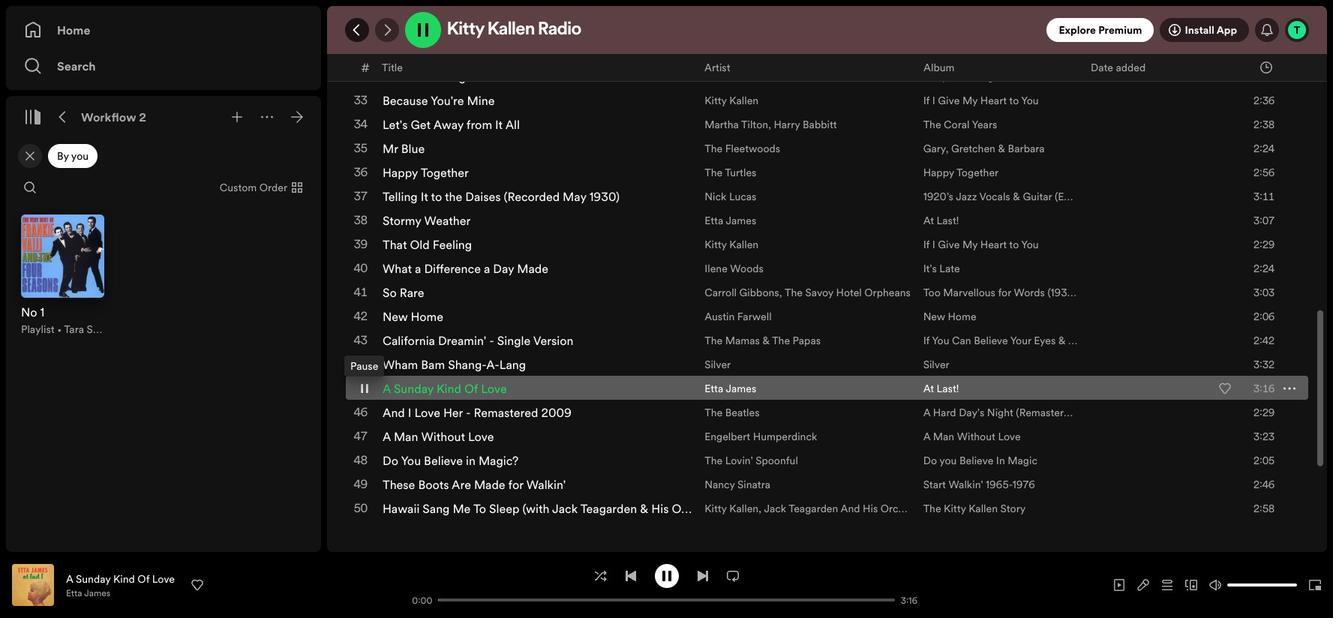 Task type: describe. For each thing, give the bounding box(es) containing it.
2
[[139, 109, 146, 125]]

a inside row
[[383, 381, 391, 397]]

2 silver link from the left
[[924, 357, 950, 372]]

date added
[[1091, 60, 1146, 75]]

and inside the jack teagarden and his orche stra
[[841, 501, 861, 516]]

0 horizontal spatial in
[[469, 68, 479, 85]]

connect to a device image
[[1186, 579, 1198, 591]]

go forward image
[[381, 24, 393, 36]]

that old feeling link
[[383, 236, 472, 253]]

these boots are made for walkin' link
[[383, 477, 566, 493]]

telling
[[383, 188, 418, 205]]

install app link
[[1161, 18, 1250, 42]]

Enable repeat checkbox
[[721, 564, 745, 588]]

0 vertical spatial and
[[383, 405, 405, 421]]

kitty down the nancy
[[705, 501, 727, 516]]

kitty kallen link for feeling
[[705, 237, 759, 252]]

the coral years
[[924, 117, 998, 132]]

explore premium button
[[1047, 18, 1155, 42]]

because
[[383, 92, 428, 109]]

kitty up ilene
[[705, 237, 727, 252]]

0 horizontal spatial happy
[[383, 164, 418, 181]]

fletcher's song in club
[[383, 68, 508, 85]]

martha
[[705, 117, 739, 132]]

mr
[[383, 140, 398, 157]]

, for let's get away from it all
[[769, 117, 771, 132]]

0 horizontal spatial new home
[[383, 308, 444, 325]]

carroll
[[705, 285, 737, 300]]

pause image inside a sunday kind of love row
[[359, 380, 371, 398]]

fletcher's song in club link
[[383, 68, 508, 85]]

my for feeling
[[963, 237, 978, 252]]

ilene woods
[[705, 261, 764, 276]]

2:18
[[1254, 21, 1275, 36]]

engelbert humperdinck
[[705, 429, 818, 444]]

# row
[[346, 54, 1309, 81]]

2 horizontal spatial home
[[948, 309, 977, 324]]

1:29
[[1254, 69, 1275, 84]]

mr blue link
[[383, 140, 425, 157]]

the
[[445, 188, 463, 205]]

the for the coral years
[[924, 117, 942, 132]]

of for a sunday kind of love etta james
[[138, 572, 150, 587]]

a sunday kind of love
[[383, 381, 507, 397]]

wham bam shang-a-lang
[[383, 357, 526, 373]]

1 horizontal spatial in
[[997, 453, 1006, 468]]

1930)
[[590, 188, 620, 205]]

1 horizontal spatial a man without love
[[924, 429, 1021, 444]]

at for stormy weather
[[924, 213, 934, 228]]

enable repeat image
[[727, 570, 739, 582]]

i for because you're mine
[[933, 93, 936, 108]]

kallen up 'woods'
[[730, 237, 759, 252]]

the fleetwoods
[[705, 141, 781, 156]]

0 vertical spatial a sunday kind of love link
[[383, 381, 507, 397]]

hotel
[[837, 285, 862, 300]]

0 vertical spatial -
[[490, 332, 494, 349]]

stormy weather
[[383, 212, 471, 229]]

workflow
[[81, 109, 136, 125]]

dreamin'
[[438, 332, 487, 349]]

the for the lovin' spoonful
[[705, 453, 723, 468]]

1:29 cell
[[1206, 65, 1296, 89]]

shang-
[[448, 357, 487, 373]]

1976
[[1013, 477, 1036, 492]]

if i give my heart to you for because you're mine
[[924, 93, 1039, 108]]

the beatles
[[705, 405, 760, 420]]

now playing view image
[[35, 571, 47, 583]]

the for the mamas & the papas
[[705, 333, 723, 348]]

etta for stormy weather
[[705, 213, 724, 228]]

0 horizontal spatial a man without love link
[[383, 429, 494, 445]]

1 horizontal spatial man
[[933, 429, 955, 444]]

you for because you're mine
[[1022, 93, 1039, 108]]

a-
[[487, 357, 500, 373]]

wham bam shang-a-lang link
[[383, 357, 526, 373]]

kitty down justin
[[705, 93, 727, 108]]

the for the beatles
[[705, 405, 723, 420]]

nick
[[705, 189, 727, 204]]

let's get away from it all
[[383, 116, 520, 133]]

radio
[[538, 21, 582, 39]]

sunday for a sunday kind of love
[[394, 381, 434, 397]]

workflow 2 button
[[78, 105, 149, 129]]

0 horizontal spatial happy together
[[383, 164, 469, 181]]

a sunday kind of love row
[[346, 376, 1309, 401]]

california dreamin' - single version
[[383, 332, 574, 349]]

mr blue
[[383, 140, 425, 157]]

Custom Order, Grid view field
[[208, 176, 312, 200]]

3:16 inside the 'player controls' element
[[901, 594, 918, 607]]

isn't
[[383, 44, 405, 61]]

if i give my heart to you for that old feeling
[[924, 237, 1039, 252]]

the left the papas
[[772, 333, 790, 348]]

at for a sunday kind of love
[[924, 381, 934, 396]]

ilene
[[705, 261, 728, 276]]

her
[[444, 405, 463, 421]]

kitty kallen for feeling
[[705, 237, 759, 252]]

turtles
[[725, 165, 757, 180]]

love inside a sunday kind of love etta james
[[152, 572, 175, 587]]

# column header
[[361, 54, 370, 80]]

2 silver from the left
[[924, 357, 950, 372]]

2:24 for what a difference a day made
[[1254, 261, 1275, 276]]

at last! link for stormy weather
[[924, 213, 959, 228]]

telling it to the daises (recorded may 1930) link
[[383, 188, 620, 205]]

1 horizontal spatial new home
[[924, 309, 977, 324]]

because you're mine link
[[383, 92, 495, 109]]

james for stormy weather
[[726, 213, 757, 228]]

2:36
[[1254, 93, 1275, 108]]

farwell
[[738, 309, 772, 324]]

0 horizontal spatial -
[[466, 405, 471, 421]]

sunday for a sunday kind of love etta james
[[76, 572, 111, 587]]

the mamas & the papas link
[[705, 333, 821, 348]]

fletcher's
[[383, 68, 435, 85]]

•
[[57, 322, 62, 337]]

player controls element
[[403, 564, 931, 607]]

1 vertical spatial made
[[474, 477, 506, 493]]

to for feeling
[[1010, 237, 1019, 252]]

gary,
[[924, 141, 949, 156]]

pause tooltip
[[351, 359, 379, 374]]

it's late
[[924, 261, 961, 276]]

the lovin' spoonful
[[705, 453, 798, 468]]

if for because you're mine
[[924, 93, 930, 108]]

are
[[452, 477, 471, 493]]

kitty kallen ,
[[705, 501, 764, 516]]

what a difference a day made link
[[383, 260, 549, 277]]

last! for a sunday kind of love
[[937, 381, 959, 396]]

nick lucas
[[705, 189, 757, 204]]

clear filters image
[[24, 150, 36, 162]]

fleetwoods
[[726, 141, 781, 156]]

next image
[[697, 570, 709, 582]]

jack
[[764, 501, 787, 516]]

last! for stormy weather
[[937, 213, 959, 228]]

beatles
[[726, 405, 760, 420]]

kallen inside top bar and user menu 'element'
[[488, 21, 535, 39]]

1 horizontal spatial walkin'
[[949, 477, 984, 492]]

1 horizontal spatial made
[[517, 260, 549, 277]]

install
[[1185, 23, 1215, 38]]

3:16 inside the 3:16 "cell"
[[1254, 381, 1275, 396]]

humperdinck
[[753, 429, 818, 444]]

1 horizontal spatial new
[[924, 309, 946, 324]]

justin
[[705, 69, 733, 84]]

mine
[[467, 92, 495, 109]]

you for by
[[71, 149, 89, 164]]

gretchen
[[952, 141, 996, 156]]

my for mine
[[963, 93, 978, 108]]

carroll gibbons link
[[705, 285, 780, 300]]

album
[[924, 60, 955, 75]]

do you believe in magic link
[[924, 453, 1038, 468]]

playlist •
[[21, 322, 64, 337]]

added
[[1116, 60, 1146, 75]]

do for do you believe in magic?
[[383, 453, 399, 469]]

if for that old feeling
[[924, 237, 930, 252]]

0 horizontal spatial new home link
[[383, 308, 444, 325]]

give for because you're mine
[[938, 93, 960, 108]]

2:24 for mr blue
[[1254, 141, 1275, 156]]

etta james link for a sunday kind of love
[[705, 381, 757, 396]]

main element
[[6, 6, 321, 552]]

martha tilton , harry babbitt
[[705, 117, 837, 132]]

3:32
[[1254, 357, 1275, 372]]

1965-
[[986, 477, 1013, 492]]

the savoy hotel orpheans link
[[785, 285, 911, 300]]

kallen down start walkin' 1965-1976 link
[[969, 501, 998, 516]]

isn't it romantic? link
[[383, 44, 476, 61]]

3:07
[[1254, 213, 1275, 228]]

a up start
[[924, 429, 931, 444]]

telling it to the daises (recorded may 1930)
[[383, 188, 620, 205]]

his
[[863, 501, 878, 516]]

teagarden
[[789, 501, 839, 516]]

start walkin' 1965-1976 link
[[924, 477, 1036, 492]]

single
[[497, 332, 531, 349]]

austin farwell link
[[705, 309, 772, 324]]

at last! link for a sunday kind of love
[[924, 381, 959, 396]]

let's
[[383, 116, 408, 133]]

kitty kallen radio grid
[[328, 0, 1327, 531]]

what a difference a day made
[[383, 260, 549, 277]]

kitty kallen radio
[[447, 21, 582, 39]]

0 horizontal spatial man
[[394, 429, 418, 445]]

1 horizontal spatial new home link
[[924, 309, 977, 324]]

home inside main element
[[57, 22, 90, 38]]

3:03
[[1254, 285, 1275, 300]]

1 horizontal spatial happy together link
[[924, 165, 999, 180]]

etta james for a sunday kind of love
[[705, 381, 757, 396]]

order
[[260, 180, 287, 195]]



Task type: locate. For each thing, give the bounding box(es) containing it.
search
[[57, 58, 96, 74]]

a man without love
[[383, 429, 494, 445], [924, 429, 1021, 444]]

& left barbara
[[999, 141, 1006, 156]]

you inside option
[[71, 149, 89, 164]]

sunday inside a sunday kind of love etta james
[[76, 572, 111, 587]]

you right by
[[71, 149, 89, 164]]

2:29 down 3:07 on the top right of the page
[[1254, 237, 1275, 252]]

1 horizontal spatial sunday
[[394, 381, 434, 397]]

pause image down pause tooltip
[[359, 380, 371, 398]]

without up do you believe in magic? link
[[421, 429, 465, 445]]

a down wham
[[383, 381, 391, 397]]

man up these
[[394, 429, 418, 445]]

etta james down nick lucas
[[705, 213, 757, 228]]

0 horizontal spatial do
[[383, 453, 399, 469]]

1 silver link from the left
[[705, 357, 731, 372]]

0 horizontal spatial together
[[421, 164, 469, 181]]

the down austin
[[705, 333, 723, 348]]

do you believe in magic
[[924, 453, 1038, 468]]

2 a from the left
[[484, 260, 490, 277]]

the turtles link
[[705, 165, 757, 180]]

2 at last! from the top
[[924, 381, 959, 396]]

kitty kallen link up ilene woods link
[[705, 237, 759, 252]]

made right day
[[517, 260, 549, 277]]

made
[[517, 260, 549, 277], [474, 477, 506, 493]]

together up "the"
[[421, 164, 469, 181]]

if i give my heart to you link up late
[[924, 237, 1039, 252]]

it for to
[[421, 188, 428, 205]]

stormy weather link
[[383, 212, 471, 229]]

new home
[[383, 308, 444, 325], [924, 309, 977, 324]]

2 if i give my heart to you link from the top
[[924, 237, 1039, 252]]

home up search
[[57, 22, 90, 38]]

, left jack at the bottom
[[759, 501, 762, 516]]

1 horizontal spatial happy
[[924, 165, 955, 180]]

do you believe in magic? link
[[383, 453, 519, 469]]

1 horizontal spatial silver link
[[924, 357, 950, 372]]

believe for in
[[424, 453, 463, 469]]

0 vertical spatial etta james link
[[705, 213, 757, 228]]

last!
[[937, 213, 959, 228], [937, 381, 959, 396]]

1 horizontal spatial ,
[[769, 117, 771, 132]]

at last! inside a sunday kind of love row
[[924, 381, 959, 396]]

etta inside a sunday kind of love etta james
[[66, 587, 82, 599]]

2 2:24 from the top
[[1254, 261, 1275, 276]]

cell inside a sunday kind of love row
[[1091, 377, 1194, 401]]

years
[[972, 117, 998, 132]]

1:31
[[1254, 45, 1275, 60]]

gary, gretchen & barbara
[[924, 141, 1045, 156]]

1 heart from the top
[[981, 93, 1007, 108]]

1 horizontal spatial of
[[465, 381, 478, 397]]

By you checkbox
[[48, 144, 98, 168]]

0 horizontal spatial a man without love
[[383, 429, 494, 445]]

without up do you believe in magic link
[[957, 429, 996, 444]]

at last! for stormy weather
[[924, 213, 959, 228]]

1 vertical spatial -
[[466, 405, 471, 421]]

duration element
[[1261, 61, 1273, 73]]

the up nick at the right top of page
[[705, 165, 723, 180]]

1 vertical spatial etta james link
[[705, 381, 757, 396]]

0 horizontal spatial made
[[474, 477, 506, 493]]

2 vertical spatial james
[[84, 587, 110, 599]]

james inside a sunday kind of love row
[[726, 381, 757, 396]]

heart
[[981, 93, 1007, 108], [981, 237, 1007, 252]]

get
[[411, 116, 431, 133]]

happy up telling
[[383, 164, 418, 181]]

home down late
[[948, 309, 977, 324]]

1 at from the top
[[924, 213, 934, 228]]

weather
[[424, 212, 471, 229]]

a man without love link up do you believe in magic? link
[[383, 429, 494, 445]]

in left club
[[469, 68, 479, 85]]

james for a sunday kind of love
[[726, 381, 757, 396]]

1 vertical spatial etta
[[705, 381, 724, 396]]

if i give my heart to you link up 'years'
[[924, 93, 1039, 108]]

the up the engelbert
[[705, 405, 723, 420]]

1 vertical spatial kind
[[113, 572, 135, 587]]

, left harry
[[769, 117, 771, 132]]

kitty inside top bar and user menu 'element'
[[447, 21, 485, 39]]

kind inside row
[[437, 381, 462, 397]]

believe up boots
[[424, 453, 463, 469]]

it left all
[[495, 116, 503, 133]]

it for romantic?
[[408, 44, 416, 61]]

1 vertical spatial pause image
[[661, 570, 673, 582]]

give up coral
[[938, 93, 960, 108]]

0 vertical spatial &
[[999, 141, 1006, 156]]

kind for a sunday kind of love etta james
[[113, 572, 135, 587]]

None search field
[[18, 176, 42, 200]]

if i give my heart to you link for mine
[[924, 93, 1039, 108]]

kind
[[437, 381, 462, 397], [113, 572, 135, 587]]

now playing: a sunday kind of love by etta james footer
[[12, 564, 403, 606]]

1 silver from the left
[[705, 357, 731, 372]]

group
[[12, 206, 113, 346]]

0 vertical spatial 2:24
[[1254, 141, 1275, 156]]

&
[[999, 141, 1006, 156], [763, 333, 770, 348]]

2 vertical spatial it
[[421, 188, 428, 205]]

the for the turtles
[[705, 165, 723, 180]]

etta james for stormy weather
[[705, 213, 757, 228]]

0 horizontal spatial without
[[421, 429, 465, 445]]

1 2:29 from the top
[[1254, 237, 1275, 252]]

happy together link down gretchen
[[924, 165, 999, 180]]

james inside a sunday kind of love etta james
[[84, 587, 110, 599]]

1 vertical spatial kitty kallen link
[[705, 237, 759, 252]]

pause image left next image
[[661, 570, 673, 582]]

at last! link
[[924, 213, 959, 228], [924, 381, 959, 396]]

0 vertical spatial in
[[469, 68, 479, 85]]

search link
[[24, 51, 303, 81]]

2:24 up 3:03
[[1254, 261, 1275, 276]]

sunday inside row
[[394, 381, 434, 397]]

together down gretchen
[[957, 165, 999, 180]]

version
[[533, 332, 574, 349]]

gibbons
[[740, 285, 780, 300]]

a inside a sunday kind of love etta james
[[66, 572, 73, 587]]

0 vertical spatial etta
[[705, 213, 724, 228]]

i for that old feeling
[[933, 237, 936, 252]]

a man without love up do you believe in magic? link
[[383, 429, 494, 445]]

2 at last! link from the top
[[924, 381, 959, 396]]

kitty up romantic?
[[447, 21, 485, 39]]

1 vertical spatial at
[[924, 381, 934, 396]]

2 kitty kallen link from the top
[[705, 237, 759, 252]]

happy together down gretchen
[[924, 165, 999, 180]]

1 kitty kallen from the top
[[705, 93, 759, 108]]

home down rare
[[411, 308, 444, 325]]

0 vertical spatial at
[[924, 213, 934, 228]]

3 kitty kallen link from the top
[[705, 501, 759, 516]]

search in your library image
[[24, 182, 36, 194]]

, for so rare
[[780, 285, 782, 300]]

do up start
[[924, 453, 937, 468]]

happy together link
[[383, 164, 469, 181], [924, 165, 999, 180]]

these
[[383, 477, 415, 493]]

0 vertical spatial you
[[71, 149, 89, 164]]

1 if i give my heart to you link from the top
[[924, 93, 1039, 108]]

duration image
[[1261, 61, 1273, 73]]

0 horizontal spatial sunday
[[76, 572, 111, 587]]

1 vertical spatial sunday
[[76, 572, 111, 587]]

a man without love link up do you believe in magic link
[[924, 429, 1021, 444]]

sinatra
[[738, 477, 771, 492]]

a man without love up do you believe in magic link
[[924, 429, 1021, 444]]

walkin' right for
[[527, 477, 566, 493]]

the up gary,
[[924, 117, 942, 132]]

1 vertical spatial give
[[938, 237, 960, 252]]

in left the magic
[[997, 453, 1006, 468]]

the for the kitty kallen story
[[924, 501, 942, 516]]

0 horizontal spatial walkin'
[[527, 477, 566, 493]]

0 vertical spatial 2:29
[[1254, 237, 1275, 252]]

you for that old feeling
[[1022, 237, 1039, 252]]

and
[[383, 405, 405, 421], [841, 501, 861, 516]]

you
[[1022, 93, 1039, 108], [1022, 237, 1039, 252], [401, 453, 421, 469]]

what's new image
[[1262, 24, 1274, 36]]

kitty kallen up the martha tilton link
[[705, 93, 759, 108]]

0 horizontal spatial 3:16
[[901, 594, 918, 607]]

at last! for a sunday kind of love
[[924, 381, 959, 396]]

sunday down wham
[[394, 381, 434, 397]]

etta james link for stormy weather
[[705, 213, 757, 228]]

1 give from the top
[[938, 93, 960, 108]]

1 vertical spatial to
[[431, 188, 442, 205]]

at inside a sunday kind of love row
[[924, 381, 934, 396]]

of inside a sunday kind of love row
[[465, 381, 478, 397]]

1 vertical spatial &
[[763, 333, 770, 348]]

1 vertical spatial etta james
[[705, 381, 757, 396]]

2 vertical spatial kitty kallen link
[[705, 501, 759, 516]]

the kitty kallen story
[[924, 501, 1026, 516]]

1 horizontal spatial together
[[957, 165, 999, 180]]

1 horizontal spatial without
[[957, 429, 996, 444]]

1 etta james from the top
[[705, 213, 757, 228]]

& for the
[[763, 333, 770, 348]]

in
[[469, 68, 479, 85], [997, 453, 1006, 468]]

new home down late
[[924, 309, 977, 324]]

1 at last! link from the top
[[924, 213, 959, 228]]

2:29 up 3:23
[[1254, 405, 1275, 420]]

misty link
[[383, 20, 413, 37]]

1 horizontal spatial home
[[411, 308, 444, 325]]

etta james
[[705, 213, 757, 228], [705, 381, 757, 396]]

may
[[563, 188, 587, 205]]

i up it's
[[933, 237, 936, 252]]

playlist
[[21, 322, 55, 337]]

happy down gary,
[[924, 165, 955, 180]]

t button
[[1286, 18, 1310, 42]]

heart for that old feeling
[[981, 237, 1007, 252]]

love inside a sunday kind of love row
[[481, 381, 507, 397]]

0 vertical spatial pause image
[[359, 380, 371, 398]]

you for do
[[940, 453, 957, 468]]

etta james inside a sunday kind of love row
[[705, 381, 757, 396]]

1 vertical spatial it
[[495, 116, 503, 133]]

2 2:29 from the top
[[1254, 405, 1275, 420]]

1 my from the top
[[963, 93, 978, 108]]

kitty kallen link for mine
[[705, 93, 759, 108]]

2 at from the top
[[924, 381, 934, 396]]

0 vertical spatial give
[[938, 93, 960, 108]]

kitty kallen link up the martha tilton link
[[705, 93, 759, 108]]

believe up start walkin' 1965-1976
[[960, 453, 994, 468]]

late
[[940, 261, 961, 276]]

and left his
[[841, 501, 861, 516]]

previous image
[[625, 570, 637, 582]]

you
[[71, 149, 89, 164], [940, 453, 957, 468]]

t
[[1294, 23, 1301, 38]]

believe for in
[[960, 453, 994, 468]]

kitty kallen
[[705, 93, 759, 108], [705, 237, 759, 252]]

all
[[506, 116, 520, 133]]

2 my from the top
[[963, 237, 978, 252]]

kallen down nancy sinatra link on the bottom of page
[[730, 501, 759, 516]]

2:24
[[1254, 141, 1275, 156], [1254, 261, 1275, 276]]

the for the fleetwoods
[[705, 141, 723, 156]]

a left day
[[484, 260, 490, 277]]

-
[[490, 332, 494, 349], [466, 405, 471, 421]]

new home link down late
[[924, 309, 977, 324]]

etta james up the beatles
[[705, 381, 757, 396]]

- left single
[[490, 332, 494, 349]]

1 vertical spatial if i give my heart to you
[[924, 237, 1039, 252]]

workflow 2
[[81, 109, 146, 125]]

lang
[[500, 357, 526, 373]]

group containing playlist
[[12, 206, 113, 346]]

to for mine
[[1010, 93, 1019, 108]]

home link
[[24, 15, 303, 45]]

2 vertical spatial i
[[408, 405, 412, 421]]

kind inside a sunday kind of love etta james
[[113, 572, 135, 587]]

of inside a sunday kind of love etta james
[[138, 572, 150, 587]]

1 vertical spatial and
[[841, 501, 861, 516]]

give for that old feeling
[[938, 237, 960, 252]]

2 horizontal spatial ,
[[780, 285, 782, 300]]

0:00
[[412, 594, 433, 607]]

engelbert humperdinck link
[[705, 429, 818, 444]]

if i give my heart to you up 'years'
[[924, 93, 1039, 108]]

0 horizontal spatial kind
[[113, 572, 135, 587]]

coral
[[944, 117, 970, 132]]

group inside main element
[[12, 206, 113, 346]]

1 horizontal spatial &
[[999, 141, 1006, 156]]

the up the nancy
[[705, 453, 723, 468]]

0 vertical spatial you
[[1022, 93, 1039, 108]]

orche
[[881, 501, 910, 516]]

do for do you believe in magic
[[924, 453, 937, 468]]

pause
[[351, 359, 379, 374]]

2 if from the top
[[924, 237, 930, 252]]

nancy sinatra
[[705, 477, 771, 492]]

0 horizontal spatial pause image
[[359, 380, 371, 398]]

- right her on the bottom of page
[[466, 405, 471, 421]]

0 horizontal spatial home
[[57, 22, 90, 38]]

enable shuffle image
[[595, 570, 607, 582]]

sunday right 'now playing view' icon
[[76, 572, 111, 587]]

,
[[769, 117, 771, 132], [780, 285, 782, 300], [759, 501, 762, 516]]

justin hurwitz
[[705, 69, 773, 84]]

if i give my heart to you link for feeling
[[924, 237, 1039, 252]]

1 vertical spatial at last! link
[[924, 381, 959, 396]]

0 vertical spatial of
[[465, 381, 478, 397]]

you inside kitty kallen radio grid
[[940, 453, 957, 468]]

walkin' up the kitty kallen story at the bottom
[[949, 477, 984, 492]]

daises
[[466, 188, 501, 205]]

a
[[383, 381, 391, 397], [383, 429, 391, 445], [924, 429, 931, 444], [66, 572, 73, 587]]

etta inside a sunday kind of love row
[[705, 381, 724, 396]]

if i give my heart to you link
[[924, 93, 1039, 108], [924, 237, 1039, 252]]

1 vertical spatial 3:16
[[901, 594, 918, 607]]

0 horizontal spatial happy together link
[[383, 164, 469, 181]]

kitty down start
[[944, 501, 967, 516]]

1 vertical spatial last!
[[937, 381, 959, 396]]

a right what
[[415, 260, 421, 277]]

2 horizontal spatial it
[[495, 116, 503, 133]]

kallen left radio
[[488, 21, 535, 39]]

tilton
[[742, 117, 769, 132]]

the lovin' spoonful link
[[705, 453, 798, 468]]

a sunday kind of love etta james
[[66, 572, 175, 599]]

kallen
[[488, 21, 535, 39], [730, 93, 759, 108], [730, 237, 759, 252], [730, 501, 759, 516], [969, 501, 998, 516]]

3:23
[[1254, 429, 1275, 444]]

0 horizontal spatial you
[[71, 149, 89, 164]]

new down it's
[[924, 309, 946, 324]]

date
[[1091, 60, 1114, 75]]

3:16
[[1254, 381, 1275, 396], [901, 594, 918, 607]]

if down album
[[924, 93, 930, 108]]

top bar and user menu element
[[327, 6, 1328, 54]]

1 last! from the top
[[937, 213, 959, 228]]

happy together link down blue
[[383, 164, 469, 181]]

silver
[[705, 357, 731, 372], [924, 357, 950, 372]]

kallen down justin hurwitz
[[730, 93, 759, 108]]

etta james link inside footer
[[66, 587, 110, 599]]

romantic?
[[419, 44, 476, 61]]

kitty kallen link down nancy sinatra link on the bottom of page
[[705, 501, 759, 516]]

1 if i give my heart to you from the top
[[924, 93, 1039, 108]]

0 vertical spatial at last! link
[[924, 213, 959, 228]]

lovin'
[[726, 453, 753, 468]]

last! inside a sunday kind of love row
[[937, 381, 959, 396]]

i down album
[[933, 93, 936, 108]]

1 horizontal spatial believe
[[960, 453, 994, 468]]

happy together down blue
[[383, 164, 469, 181]]

made down magic?
[[474, 477, 506, 493]]

1 horizontal spatial and
[[841, 501, 861, 516]]

man up do you believe in magic
[[933, 429, 955, 444]]

1 vertical spatial at last!
[[924, 381, 959, 396]]

heart for because you're mine
[[981, 93, 1007, 108]]

2 etta james from the top
[[705, 381, 757, 396]]

and down wham
[[383, 405, 405, 421]]

new home down rare
[[383, 308, 444, 325]]

1 vertical spatial 2:29
[[1254, 405, 1275, 420]]

2 vertical spatial to
[[1010, 237, 1019, 252]]

0 vertical spatial kind
[[437, 381, 462, 397]]

1 kitty kallen link from the top
[[705, 93, 759, 108]]

it up the stormy weather
[[421, 188, 428, 205]]

& for barbara
[[999, 141, 1006, 156]]

new down so
[[383, 308, 408, 325]]

the down martha
[[705, 141, 723, 156]]

2 if i give my heart to you from the top
[[924, 237, 1039, 252]]

wham
[[383, 357, 418, 373]]

etta for a sunday kind of love
[[705, 381, 724, 396]]

new home link down rare
[[383, 308, 444, 325]]

kitty kallen up ilene woods link
[[705, 237, 759, 252]]

1 2:24 from the top
[[1254, 141, 1275, 156]]

3:16 cell
[[1206, 377, 1296, 401]]

1 vertical spatial if i give my heart to you link
[[924, 237, 1039, 252]]

app
[[1217, 23, 1238, 38]]

2 vertical spatial you
[[401, 453, 421, 469]]

a right 'now playing view' icon
[[66, 572, 73, 587]]

2 vertical spatial ,
[[759, 501, 762, 516]]

for
[[508, 477, 524, 493]]

do up these
[[383, 453, 399, 469]]

1 a from the left
[[415, 260, 421, 277]]

it right isn't
[[408, 44, 416, 61]]

ilene woods link
[[705, 261, 764, 276]]

kitty kallen for mine
[[705, 93, 759, 108]]

1 at last! from the top
[[924, 213, 959, 228]]

0 vertical spatial at last!
[[924, 213, 959, 228]]

2:24 down 2:38
[[1254, 141, 1275, 156]]

bam
[[421, 357, 445, 373]]

1 vertical spatial if
[[924, 237, 930, 252]]

of for a sunday kind of love
[[465, 381, 478, 397]]

you up start
[[940, 453, 957, 468]]

2:06
[[1254, 309, 1275, 324]]

give up late
[[938, 237, 960, 252]]

kind for a sunday kind of love
[[437, 381, 462, 397]]

1 horizontal spatial a man without love link
[[924, 429, 1021, 444]]

2:56
[[1254, 165, 1275, 180]]

0 vertical spatial kitty kallen
[[705, 93, 759, 108]]

go back image
[[351, 24, 363, 36]]

0 horizontal spatial and
[[383, 405, 405, 421]]

volume high image
[[1210, 579, 1222, 591]]

none search field inside main element
[[18, 176, 42, 200]]

2 give from the top
[[938, 237, 960, 252]]

1 horizontal spatial silver
[[924, 357, 950, 372]]

carroll gibbons , the savoy hotel orpheans
[[705, 285, 911, 300]]

the turtles
[[705, 165, 757, 180]]

0 vertical spatial to
[[1010, 93, 1019, 108]]

the left savoy
[[785, 285, 803, 300]]

2 vertical spatial etta james link
[[66, 587, 110, 599]]

so rare link
[[383, 284, 424, 301]]

0 vertical spatial ,
[[769, 117, 771, 132]]

i down a sunday kind of love
[[408, 405, 412, 421]]

2:05
[[1254, 453, 1275, 468]]

2 last! from the top
[[937, 381, 959, 396]]

1 horizontal spatial pause image
[[661, 570, 673, 582]]

pause image
[[359, 380, 371, 398], [661, 570, 673, 582]]

if up it's
[[924, 237, 930, 252]]

1 horizontal spatial a sunday kind of love link
[[383, 381, 507, 397]]

the down start
[[924, 501, 942, 516]]

1 if from the top
[[924, 93, 930, 108]]

& right mamas
[[763, 333, 770, 348]]

1 vertical spatial a sunday kind of love link
[[66, 572, 175, 587]]

etta james link inside a sunday kind of love row
[[705, 381, 757, 396]]

a up these
[[383, 429, 391, 445]]

stra
[[705, 516, 723, 531]]

2 vertical spatial etta
[[66, 587, 82, 599]]

0 vertical spatial made
[[517, 260, 549, 277]]

if i give my heart to you up late
[[924, 237, 1039, 252]]

jack teagarden and his orche stra link
[[705, 501, 910, 531]]

cell
[[1091, 0, 1194, 17], [924, 17, 1079, 41], [1091, 17, 1194, 41], [1091, 41, 1194, 65], [1091, 65, 1194, 89], [1091, 353, 1194, 377], [1091, 377, 1194, 401], [1091, 401, 1194, 425]]

0 horizontal spatial new
[[383, 308, 408, 325]]

so rare
[[383, 284, 424, 301]]

0 horizontal spatial &
[[763, 333, 770, 348]]

1 horizontal spatial a
[[484, 260, 490, 277]]

, left savoy
[[780, 285, 782, 300]]

1 horizontal spatial kind
[[437, 381, 462, 397]]

2 kitty kallen from the top
[[705, 237, 759, 252]]

2 heart from the top
[[981, 237, 1007, 252]]

1 horizontal spatial happy together
[[924, 165, 999, 180]]



Task type: vqa. For each thing, say whether or not it's contained in the screenshot.
SINGLE
yes



